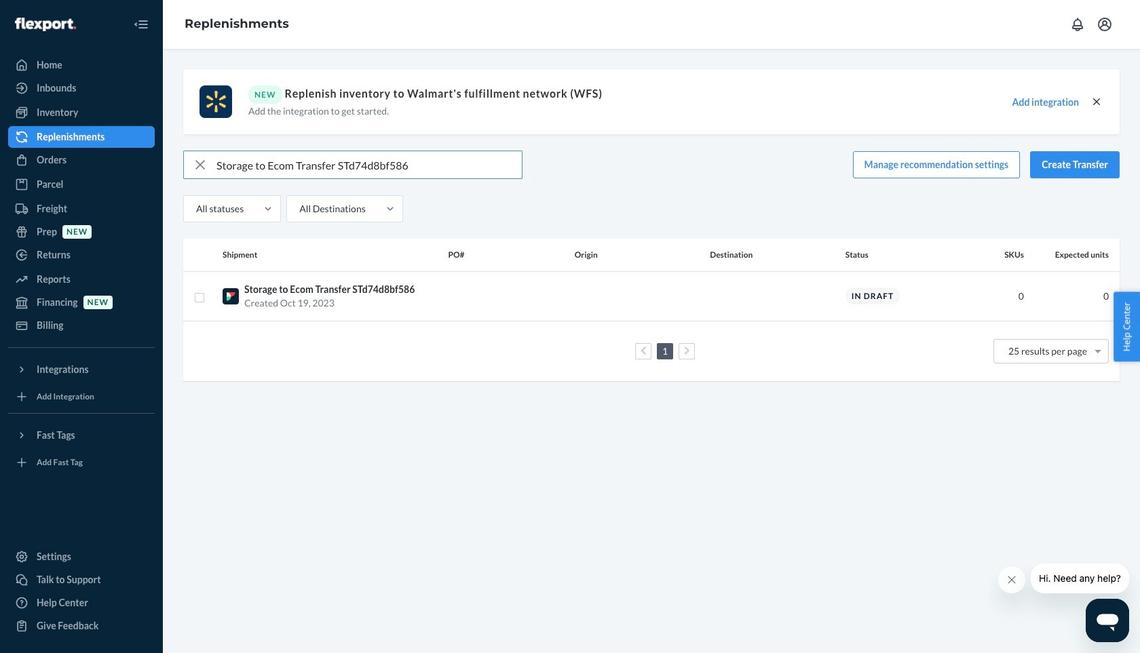 Task type: locate. For each thing, give the bounding box(es) containing it.
Search Transfers text field
[[217, 151, 522, 179]]

open notifications image
[[1070, 16, 1086, 33]]

open account menu image
[[1097, 16, 1114, 33]]

close image
[[1090, 95, 1104, 108]]

option
[[1009, 345, 1088, 357]]



Task type: vqa. For each thing, say whether or not it's contained in the screenshot.
That
no



Task type: describe. For each thing, give the bounding box(es) containing it.
chevron right image
[[684, 346, 690, 356]]

chevron left image
[[641, 346, 647, 356]]

close navigation image
[[133, 16, 149, 33]]

flexport logo image
[[15, 17, 76, 31]]

square image
[[194, 293, 205, 304]]



